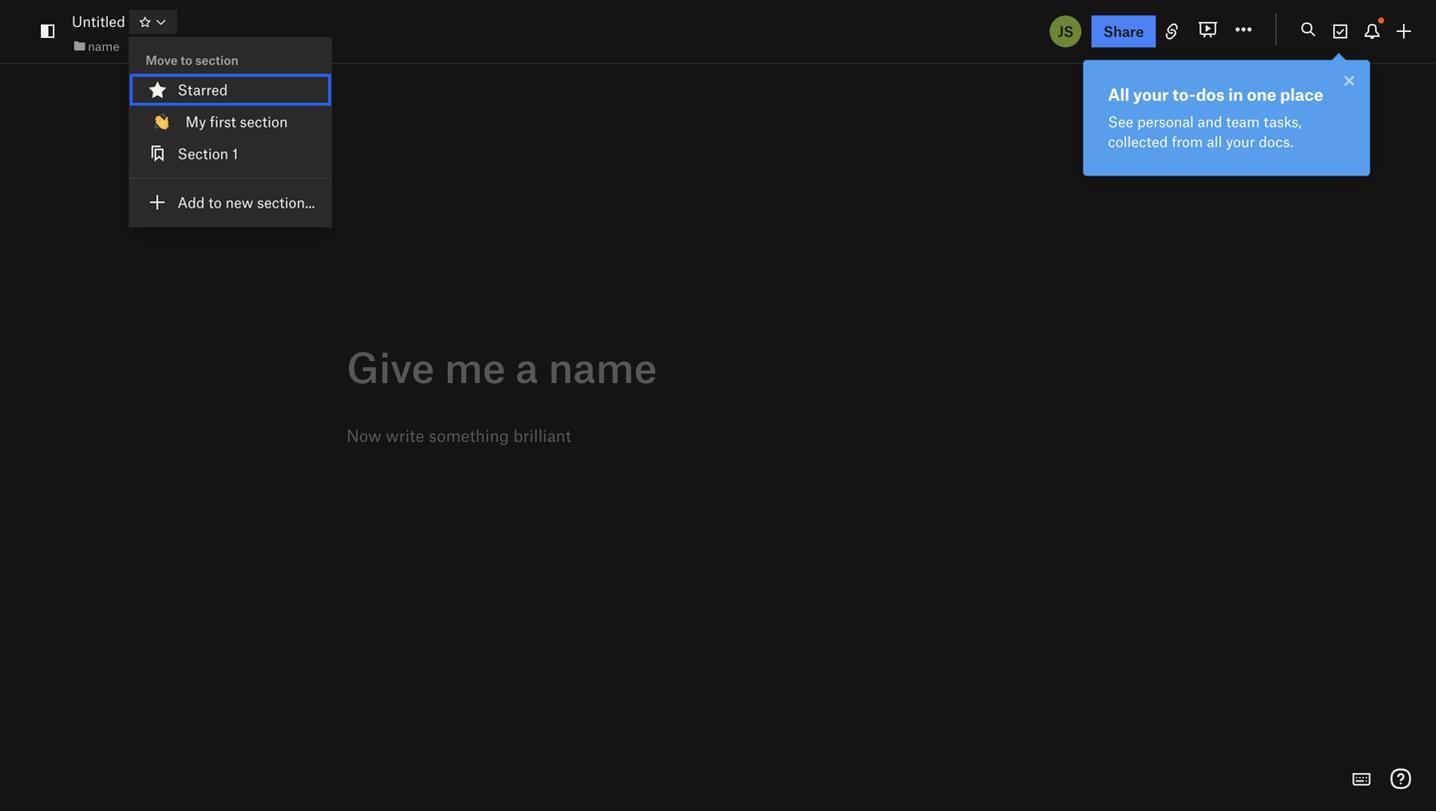 Task type: locate. For each thing, give the bounding box(es) containing it.
new
[[226, 194, 253, 211]]

0 vertical spatial your
[[1133, 84, 1169, 104]]

1 horizontal spatial section
[[240, 113, 288, 130]]

overlay image
[[1338, 69, 1362, 93]]

first
[[210, 113, 236, 130]]

my first section menu item
[[130, 106, 331, 138]]

section
[[195, 52, 239, 67], [240, 113, 288, 130]]

js
[[1058, 22, 1074, 40]]

section...
[[257, 194, 315, 211]]

add to new section...
[[178, 194, 315, 211]]

your up personal at the right of page
[[1133, 84, 1169, 104]]

move to section
[[146, 52, 239, 67]]

add
[[178, 194, 205, 211]]

to right add
[[209, 194, 222, 211]]

collected
[[1108, 132, 1168, 150]]

0 vertical spatial to
[[181, 52, 192, 67]]

0 vertical spatial section
[[195, 52, 239, 67]]

to right move
[[181, 52, 192, 67]]

1
[[232, 145, 238, 162]]

0 horizontal spatial section
[[195, 52, 239, 67]]

js button
[[1048, 13, 1084, 49]]

section 1
[[178, 145, 238, 162]]

1 horizontal spatial to
[[209, 194, 222, 211]]

0 horizontal spatial to
[[181, 52, 192, 67]]

share
[[1104, 22, 1144, 40]]

0 horizontal spatial your
[[1133, 84, 1169, 104]]

to inside menu item
[[209, 194, 222, 211]]

1 horizontal spatial your
[[1226, 132, 1255, 150]]

all
[[1207, 132, 1223, 150]]

section right first
[[240, 113, 288, 130]]

starred
[[178, 81, 228, 98]]

section for move to section
[[195, 52, 239, 67]]

section for my first section
[[240, 113, 288, 130]]

heading
[[347, 343, 1090, 391]]

section 1 menu item
[[130, 138, 331, 170]]

dos
[[1196, 84, 1225, 104]]

to
[[181, 52, 192, 67], [209, 194, 222, 211]]

team
[[1227, 113, 1260, 130]]

to for add
[[209, 194, 222, 211]]

menu
[[130, 38, 331, 226]]

section up starred menu item
[[195, 52, 239, 67]]

section inside 'my first section' "menu item"
[[240, 113, 288, 130]]

your down team
[[1226, 132, 1255, 150]]

1 vertical spatial section
[[240, 113, 288, 130]]

untitled link
[[72, 10, 125, 33]]

all
[[1108, 84, 1130, 104]]

your
[[1133, 84, 1169, 104], [1226, 132, 1255, 150]]

my
[[186, 113, 206, 130]]

1 vertical spatial to
[[209, 194, 222, 211]]

my first section
[[186, 113, 288, 130]]

name link
[[72, 36, 120, 56]]



Task type: vqa. For each thing, say whether or not it's contained in the screenshot.
'Untitled'
yes



Task type: describe. For each thing, give the bounding box(es) containing it.
to for move
[[181, 52, 192, 67]]

one
[[1247, 84, 1277, 104]]

section
[[178, 145, 229, 162]]

tasks,
[[1264, 113, 1302, 130]]

docs.
[[1259, 132, 1294, 150]]

in
[[1229, 84, 1244, 104]]

place
[[1281, 84, 1324, 104]]

share button
[[1092, 15, 1156, 47]]

add to new section... menu item
[[130, 187, 331, 218]]

name
[[88, 38, 120, 53]]

move
[[146, 52, 178, 67]]

close image
[[1338, 69, 1362, 93]]

menu containing starred
[[130, 38, 331, 226]]

to-
[[1173, 84, 1196, 104]]

from
[[1172, 132, 1203, 150]]

starred menu item
[[130, 74, 331, 106]]

1 vertical spatial your
[[1226, 132, 1255, 150]]

waving hand image
[[154, 114, 170, 130]]

untitled
[[72, 13, 125, 30]]

and
[[1198, 113, 1223, 130]]

personal
[[1138, 113, 1194, 130]]

see
[[1108, 113, 1134, 130]]

all your to-dos in one place see personal and team tasks, collected from all your docs.
[[1108, 84, 1324, 150]]



